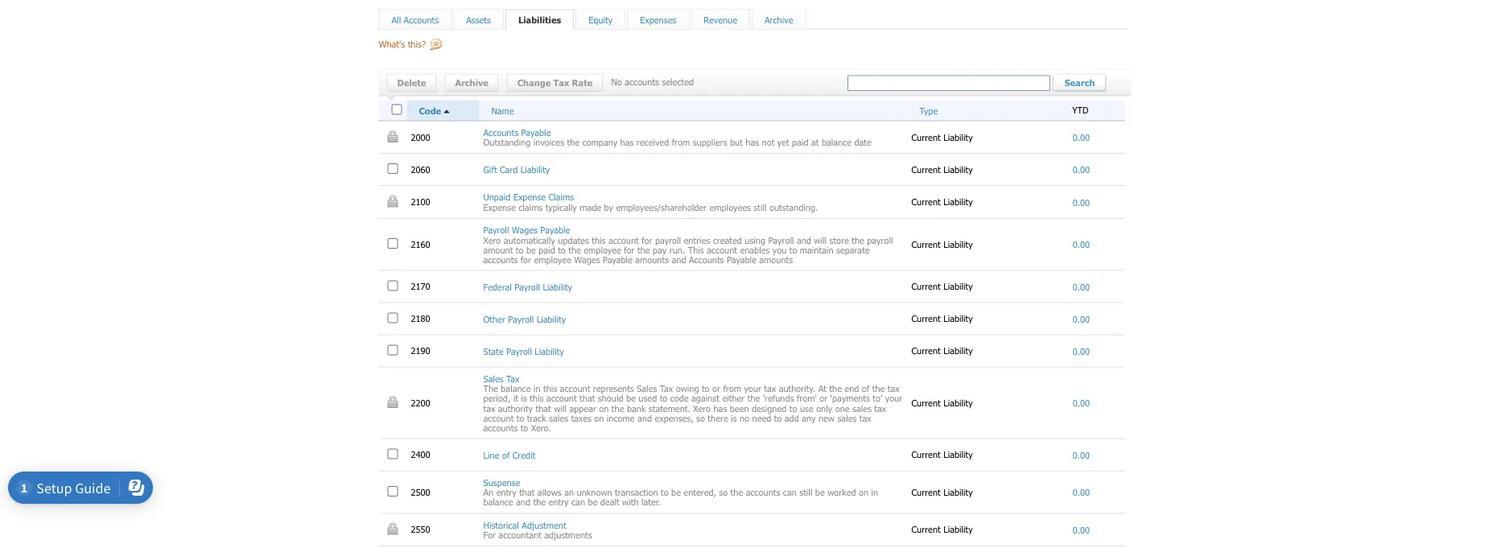 Task type: locate. For each thing, give the bounding box(es) containing it.
1 horizontal spatial xero
[[693, 403, 711, 414]]

you cannot delete/archive system accounts. image left 2100
[[388, 196, 398, 208]]

2 horizontal spatial tax
[[660, 384, 673, 395]]

0 horizontal spatial in
[[534, 384, 541, 395]]

entry right an
[[496, 487, 517, 498]]

entered,
[[684, 487, 716, 498]]

can
[[783, 487, 797, 498], [572, 497, 585, 508]]

1 you cannot delete/archive system accounts. image from the top
[[388, 131, 398, 143]]

to
[[516, 245, 524, 256], [558, 245, 566, 256], [789, 245, 797, 256], [702, 384, 710, 395], [660, 393, 668, 404], [790, 403, 797, 414], [517, 413, 524, 424], [774, 413, 782, 424], [521, 423, 528, 433], [661, 487, 669, 498]]

2 current from the top
[[912, 164, 941, 175]]

0 horizontal spatial tax
[[506, 374, 520, 384]]

xero down owing
[[693, 403, 711, 414]]

payroll right the store
[[867, 235, 893, 246]]

in right "worked"
[[871, 487, 878, 498]]

outstanding
[[483, 137, 531, 148]]

10 0.00 from the top
[[1073, 487, 1090, 498]]

4 current liability from the top
[[912, 239, 976, 250]]

1 horizontal spatial archive
[[765, 14, 793, 25]]

1 horizontal spatial has
[[714, 403, 727, 414]]

1 horizontal spatial that
[[536, 403, 551, 414]]

has left not
[[746, 137, 759, 148]]

0 horizontal spatial archive
[[455, 78, 489, 89]]

still inside suspense an entry that allows an unknown transaction to be entered, so the accounts can still be worked on in balance and the entry can be dealt with later.
[[800, 487, 813, 498]]

0 vertical spatial balance
[[822, 137, 852, 148]]

11 current from the top
[[912, 524, 941, 535]]

taxes
[[571, 413, 592, 424]]

0 horizontal spatial wages
[[512, 225, 538, 236]]

current for 2400
[[912, 450, 941, 460]]

account up taxes at the bottom left
[[546, 393, 577, 404]]

0 horizontal spatial paid
[[539, 245, 555, 256]]

accounts down name link
[[483, 127, 518, 138]]

balance inside accounts payable outstanding invoices the company has received from suppliers but has not yet paid at balance date
[[822, 137, 852, 148]]

all accounts link
[[392, 14, 439, 25]]

payroll for federal payroll liability
[[514, 282, 540, 292]]

2 you cannot delete/archive system accounts. image from the top
[[388, 523, 398, 535]]

you cannot delete/archive system accounts. image
[[388, 131, 398, 143], [388, 196, 398, 208]]

to right later.
[[661, 487, 669, 498]]

1 vertical spatial you cannot delete/archive system accounts. image
[[388, 196, 398, 208]]

the right invoices
[[567, 137, 580, 148]]

xero.
[[531, 423, 551, 433]]

name link
[[491, 105, 514, 116]]

accounts inside accounts payable outstanding invoices the company has received from suppliers but has not yet paid at balance date
[[483, 127, 518, 138]]

2 vertical spatial accounts
[[689, 254, 724, 265]]

tax down the at the bottom left
[[483, 403, 495, 414]]

owing
[[676, 384, 699, 395]]

1 horizontal spatial sales
[[637, 384, 657, 395]]

be left used
[[626, 393, 636, 404]]

tax for change
[[553, 78, 569, 89]]

0 vertical spatial still
[[754, 202, 767, 213]]

2 horizontal spatial that
[[580, 393, 595, 404]]

0 horizontal spatial from
[[672, 137, 690, 148]]

liability for 2160
[[944, 239, 973, 250]]

1 horizontal spatial accounts
[[483, 127, 518, 138]]

xero left automatically
[[483, 235, 501, 246]]

search
[[1065, 77, 1095, 88]]

sales up period,
[[483, 374, 504, 384]]

claims
[[519, 202, 543, 213]]

dealt
[[600, 497, 620, 508]]

payroll right other
[[508, 314, 534, 325]]

0 vertical spatial of
[[862, 384, 870, 395]]

tax
[[764, 384, 776, 395], [888, 384, 900, 395], [483, 403, 495, 414], [874, 403, 886, 414], [860, 413, 872, 424]]

payroll left entries
[[655, 235, 681, 246]]

0 vertical spatial will
[[814, 235, 827, 246]]

0 horizontal spatial that
[[519, 487, 535, 498]]

current liability for 2000
[[912, 132, 976, 143]]

wages down claims
[[512, 225, 538, 236]]

1 horizontal spatial from
[[723, 384, 741, 395]]

liability for 2200
[[944, 398, 973, 409]]

sales
[[483, 374, 504, 384], [637, 384, 657, 395]]

current for 2100
[[912, 197, 941, 208]]

and down used
[[638, 413, 652, 424]]

1 vertical spatial xero
[[693, 403, 711, 414]]

income
[[607, 413, 635, 424]]

from inside sales tax the balance in this account represents sales tax owing to or from your tax authority. at the end of the tax period, it is this account that should be used to code against either the 'refunds from' or 'payments to' your tax authority that will appear on the bank statement. xero has been designed to use only one sales tax account to track sales taxes on income and expenses, so there is no need to add any new sales tax accounts to xero.
[[723, 384, 741, 395]]

statement.
[[649, 403, 691, 414]]

1 vertical spatial so
[[719, 487, 728, 498]]

all
[[392, 14, 401, 25]]

1 vertical spatial archive
[[455, 78, 489, 89]]

None text field
[[847, 76, 1050, 91]]

to left code
[[660, 393, 668, 404]]

0 horizontal spatial has
[[620, 137, 634, 148]]

10 current from the top
[[912, 487, 941, 498]]

2 you cannot delete/archive system accounts. image from the top
[[388, 196, 398, 208]]

2190
[[411, 346, 433, 357]]

accounts payable link
[[483, 127, 551, 138]]

from up been
[[723, 384, 741, 395]]

to left use at the right of page
[[790, 403, 797, 414]]

balance inside suspense an entry that allows an unknown transaction to be entered, so the accounts can still be worked on in balance and the entry can be dealt with later.
[[483, 497, 513, 508]]

2 vertical spatial balance
[[483, 497, 513, 508]]

2 0.00 link from the top
[[1073, 165, 1090, 175]]

archive right revenue
[[765, 14, 793, 25]]

so right entered,
[[719, 487, 728, 498]]

is left no on the bottom left
[[731, 413, 737, 424]]

0 vertical spatial in
[[534, 384, 541, 395]]

you cannot delete/archive system accounts. image
[[388, 396, 398, 409], [388, 523, 398, 535]]

5 0.00 link from the top
[[1073, 282, 1090, 292]]

accounts right all
[[404, 14, 439, 25]]

amounts left run.
[[635, 254, 669, 265]]

1 vertical spatial from
[[723, 384, 741, 395]]

balance
[[822, 137, 852, 148], [501, 384, 531, 395], [483, 497, 513, 508]]

in inside sales tax the balance in this account represents sales tax owing to or from your tax authority. at the end of the tax period, it is this account that should be used to code against either the 'refunds from' or 'payments to' your tax authority that will appear on the bank statement. xero has been designed to use only one sales tax account to track sales taxes on income and expenses, so there is no need to add any new sales tax accounts to xero.
[[534, 384, 541, 395]]

accounts right no
[[625, 77, 659, 87]]

0 vertical spatial wages
[[512, 225, 538, 236]]

that
[[580, 393, 595, 404], [536, 403, 551, 414], [519, 487, 535, 498]]

be
[[526, 245, 536, 256], [626, 393, 636, 404], [671, 487, 681, 498], [815, 487, 825, 498], [588, 497, 598, 508]]

and inside sales tax the balance in this account represents sales tax owing to or from your tax authority. at the end of the tax period, it is this account that should be used to code against either the 'refunds from' or 'payments to' your tax authority that will appear on the bank statement. xero has been designed to use only one sales tax account to track sales taxes on income and expenses, so there is no need to add any new sales tax accounts to xero.
[[638, 413, 652, 424]]

1 horizontal spatial paid
[[792, 137, 809, 148]]

from inside accounts payable outstanding invoices the company has received from suppliers but has not yet paid at balance date
[[672, 137, 690, 148]]

5 0.00 from the top
[[1073, 282, 1090, 292]]

accounts
[[625, 77, 659, 87], [483, 254, 518, 265], [483, 423, 518, 433], [746, 487, 780, 498]]

6 current from the top
[[912, 314, 941, 324]]

accounts right entered,
[[746, 487, 780, 498]]

all accounts
[[392, 14, 439, 25]]

be inside sales tax the balance in this account represents sales tax owing to or from your tax authority. at the end of the tax period, it is this account that should be used to code against either the 'refunds from' or 'payments to' your tax authority that will appear on the bank statement. xero has been designed to use only one sales tax account to track sales taxes on income and expenses, so there is no need to add any new sales tax accounts to xero.
[[626, 393, 636, 404]]

liability for 2550
[[944, 524, 973, 535]]

balance right at
[[822, 137, 852, 148]]

0.00 for 2190
[[1073, 346, 1090, 357]]

is
[[521, 393, 527, 404], [731, 413, 737, 424]]

or left either
[[712, 384, 720, 395]]

entry up adjustment at the bottom
[[549, 497, 569, 508]]

1 vertical spatial paid
[[539, 245, 555, 256]]

0.00 link for 2180
[[1073, 314, 1090, 325]]

0 horizontal spatial still
[[754, 202, 767, 213]]

paid down the payroll wages payable link
[[539, 245, 555, 256]]

has
[[620, 137, 634, 148], [746, 137, 759, 148], [714, 403, 727, 414]]

payroll for state payroll liability
[[506, 346, 532, 357]]

current liability for 2100
[[912, 197, 976, 208]]

'payments
[[830, 393, 870, 404]]

1 vertical spatial still
[[800, 487, 813, 498]]

tax up it
[[506, 374, 520, 384]]

0.00 for 2000
[[1073, 132, 1090, 143]]

in
[[534, 384, 541, 395], [871, 487, 878, 498]]

balance inside sales tax the balance in this account represents sales tax owing to or from your tax authority. at the end of the tax period, it is this account that should be used to code against either the 'refunds from' or 'payments to' your tax authority that will appear on the bank statement. xero has been designed to use only one sales tax account to track sales taxes on income and expenses, so there is no need to add any new sales tax accounts to xero.
[[501, 384, 531, 395]]

the right the store
[[852, 235, 864, 246]]

0 horizontal spatial amounts
[[635, 254, 669, 265]]

0 vertical spatial paid
[[792, 137, 809, 148]]

1 horizontal spatial will
[[814, 235, 827, 246]]

1 horizontal spatial or
[[820, 393, 828, 404]]

is right it
[[521, 393, 527, 404]]

will left the store
[[814, 235, 827, 246]]

or right from'
[[820, 393, 828, 404]]

2200
[[411, 398, 433, 409]]

8 current from the top
[[912, 398, 941, 409]]

1 vertical spatial archive link
[[445, 74, 499, 93]]

ytd
[[1072, 105, 1089, 116]]

0.00 link for 2170
[[1073, 282, 1090, 292]]

1 horizontal spatial so
[[719, 487, 728, 498]]

1 vertical spatial balance
[[501, 384, 531, 395]]

archive link right revenue
[[765, 14, 793, 25]]

to down the payroll wages payable link
[[516, 245, 524, 256]]

3 current liability from the top
[[912, 197, 976, 208]]

1 vertical spatial of
[[502, 450, 510, 461]]

track
[[527, 413, 546, 424]]

be down the payroll wages payable link
[[526, 245, 536, 256]]

4 0.00 from the top
[[1073, 239, 1090, 250]]

2 payroll from the left
[[867, 235, 893, 246]]

None checkbox
[[392, 105, 402, 115], [388, 281, 398, 291], [388, 449, 398, 460], [392, 105, 402, 115], [388, 281, 398, 291], [388, 449, 398, 460]]

line of credit link
[[483, 450, 536, 461]]

0.00 for 2180
[[1073, 314, 1090, 325]]

9 current from the top
[[912, 450, 941, 460]]

1 horizontal spatial of
[[862, 384, 870, 395]]

0.00 for 2060
[[1073, 165, 1090, 175]]

9 current liability from the top
[[912, 450, 976, 460]]

on right "worked"
[[859, 487, 869, 498]]

1 horizontal spatial employee
[[584, 245, 621, 256]]

1 vertical spatial accounts
[[483, 127, 518, 138]]

9 0.00 from the top
[[1073, 450, 1090, 461]]

selected
[[662, 77, 694, 87]]

7 current liability from the top
[[912, 346, 976, 357]]

4 current from the top
[[912, 239, 941, 250]]

10 current liability from the top
[[912, 487, 976, 498]]

7 current from the top
[[912, 346, 941, 357]]

balance up authority on the bottom of the page
[[501, 384, 531, 395]]

you cannot delete/archive system accounts. image left 2200
[[388, 396, 398, 409]]

0 horizontal spatial xero
[[483, 235, 501, 246]]

2170
[[411, 281, 433, 292]]

1 0.00 link from the top
[[1073, 132, 1090, 143]]

archive up code link at left
[[455, 78, 489, 89]]

current for 2060
[[912, 164, 941, 175]]

1 horizontal spatial wages
[[574, 254, 600, 265]]

1 payroll from the left
[[655, 235, 681, 246]]

of right line on the bottom of page
[[502, 450, 510, 461]]

7 0.00 link from the top
[[1073, 346, 1090, 357]]

payroll for other payroll liability
[[508, 314, 534, 325]]

0 horizontal spatial so
[[696, 413, 705, 424]]

to right you
[[789, 245, 797, 256]]

0 horizontal spatial employee
[[534, 254, 571, 265]]

sales
[[852, 403, 872, 414], [549, 413, 568, 424], [838, 413, 857, 424]]

10 0.00 link from the top
[[1073, 487, 1090, 498]]

entry
[[496, 487, 517, 498], [549, 497, 569, 508]]

6 0.00 from the top
[[1073, 314, 1090, 325]]

will
[[814, 235, 827, 246], [554, 403, 567, 414]]

0 horizontal spatial will
[[554, 403, 567, 414]]

0 horizontal spatial is
[[521, 393, 527, 404]]

1 vertical spatial will
[[554, 403, 567, 414]]

accountant
[[499, 530, 542, 541]]

current for 2000
[[912, 132, 941, 143]]

xero inside sales tax the balance in this account represents sales tax owing to or from your tax authority. at the end of the tax period, it is this account that should be used to code against either the 'refunds from' or 'payments to' your tax authority that will appear on the bank statement. xero has been designed to use only one sales tax account to track sales taxes on income and expenses, so there is no need to add any new sales tax accounts to xero.
[[693, 403, 711, 414]]

unpaid
[[483, 192, 511, 203]]

code link
[[419, 105, 475, 118]]

for
[[642, 235, 652, 246], [624, 245, 635, 256], [521, 254, 531, 265]]

None checkbox
[[388, 164, 398, 174], [388, 239, 398, 249], [388, 313, 398, 324], [388, 345, 398, 356], [388, 486, 398, 497], [388, 164, 398, 174], [388, 239, 398, 249], [388, 313, 398, 324], [388, 345, 398, 356], [388, 486, 398, 497]]

card
[[500, 165, 518, 175]]

1 horizontal spatial payroll
[[867, 235, 893, 246]]

tax up statement.
[[660, 384, 673, 395]]

current liability for 2500
[[912, 487, 976, 498]]

your
[[744, 384, 761, 395], [885, 393, 903, 404]]

sales down 'payments
[[838, 413, 857, 424]]

1 0.00 from the top
[[1073, 132, 1090, 143]]

0 vertical spatial archive
[[765, 14, 793, 25]]

4 0.00 link from the top
[[1073, 239, 1090, 250]]

2 current liability from the top
[[912, 164, 976, 175]]

1 vertical spatial you cannot delete/archive system accounts. image
[[388, 523, 398, 535]]

2 horizontal spatial accounts
[[689, 254, 724, 265]]

3 0.00 link from the top
[[1073, 197, 1090, 208]]

sales up bank
[[637, 384, 657, 395]]

expenses link
[[640, 14, 676, 25]]

1 current liability from the top
[[912, 132, 976, 143]]

employee down updates
[[534, 254, 571, 265]]

what's this?
[[379, 39, 426, 50]]

0.00 link for 2100
[[1073, 197, 1090, 208]]

employee down by
[[584, 245, 621, 256]]

0.00 link for 2190
[[1073, 346, 1090, 357]]

'refunds
[[763, 393, 794, 404]]

so left there
[[696, 413, 705, 424]]

1 horizontal spatial in
[[871, 487, 878, 498]]

you cannot delete/archive system accounts. image left 2000
[[388, 131, 398, 143]]

8 0.00 link from the top
[[1073, 398, 1090, 409]]

1 current from the top
[[912, 132, 941, 143]]

1 horizontal spatial your
[[885, 393, 903, 404]]

account
[[608, 235, 639, 246], [707, 245, 737, 256], [560, 384, 590, 395], [546, 393, 577, 404], [483, 413, 514, 424]]

that up taxes at the bottom left
[[580, 393, 595, 404]]

liability for 2400
[[944, 450, 973, 460]]

be inside payroll wages payable xero automatically updates this account for payroll entries created using payroll and will store the payroll amount to be paid to the employee for the pay run. this account enables you to maintain separate accounts for employee wages payable amounts and accounts payable amounts
[[526, 245, 536, 256]]

has left been
[[714, 403, 727, 414]]

8 0.00 from the top
[[1073, 398, 1090, 409]]

0.00 link for 2200
[[1073, 398, 1090, 409]]

your right the to'
[[885, 393, 903, 404]]

payroll up amount
[[483, 225, 509, 236]]

appear
[[569, 403, 596, 414]]

the inside accounts payable outstanding invoices the company has received from suppliers but has not yet paid at balance date
[[567, 137, 580, 148]]

0 vertical spatial you cannot delete/archive system accounts. image
[[388, 396, 398, 409]]

1 horizontal spatial amounts
[[759, 254, 793, 265]]

current liability for 2180
[[912, 314, 976, 324]]

current liability for 2400
[[912, 450, 976, 460]]

0 horizontal spatial archive link
[[445, 74, 499, 93]]

current liability for 2550
[[912, 524, 976, 535]]

of right end
[[862, 384, 870, 395]]

on right appear in the bottom left of the page
[[599, 403, 609, 414]]

11 current liability from the top
[[912, 524, 976, 535]]

0 horizontal spatial of
[[502, 450, 510, 461]]

1 vertical spatial in
[[871, 487, 878, 498]]

sales tax the balance in this account represents sales tax owing to or from your tax authority. at the end of the tax period, it is this account that should be used to code against either the 'refunds from' or 'payments to' your tax authority that will appear on the bank statement. xero has been designed to use only one sales tax account to track sales taxes on income and expenses, so there is no need to add any new sales tax accounts to xero.
[[483, 374, 903, 433]]

payroll wages payable link
[[483, 225, 570, 236]]

3 current from the top
[[912, 197, 941, 208]]

the down typically
[[568, 245, 581, 256]]

can left "worked"
[[783, 487, 797, 498]]

current for 2190
[[912, 346, 941, 357]]

payroll right using
[[768, 235, 794, 246]]

from
[[672, 137, 690, 148], [723, 384, 741, 395]]

still right employees
[[754, 202, 767, 213]]

archive link up code link at left
[[445, 74, 499, 93]]

balance down suspense
[[483, 497, 513, 508]]

0 vertical spatial accounts
[[404, 14, 439, 25]]

paid left at
[[792, 137, 809, 148]]

11 0.00 link from the top
[[1073, 525, 1090, 536]]

11 0.00 from the top
[[1073, 525, 1090, 536]]

2500
[[411, 487, 433, 498]]

paid inside accounts payable outstanding invoices the company has received from suppliers but has not yet paid at balance date
[[792, 137, 809, 148]]

0 vertical spatial is
[[521, 393, 527, 404]]

other
[[483, 314, 505, 325]]

accounts inside payroll wages payable xero automatically updates this account for payroll entries created using payroll and will store the payroll amount to be paid to the employee for the pay run. this account enables you to maintain separate accounts for employee wages payable amounts and accounts payable amounts
[[483, 254, 518, 265]]

so inside suspense an entry that allows an unknown transaction to be entered, so the accounts can still be worked on in balance and the entry can be dealt with later.
[[719, 487, 728, 498]]

0 vertical spatial from
[[672, 137, 690, 148]]

sales left the to'
[[852, 403, 872, 414]]

7 0.00 from the top
[[1073, 346, 1090, 357]]

current
[[912, 132, 941, 143], [912, 164, 941, 175], [912, 197, 941, 208], [912, 239, 941, 250], [912, 281, 941, 292], [912, 314, 941, 324], [912, 346, 941, 357], [912, 398, 941, 409], [912, 450, 941, 460], [912, 487, 941, 498], [912, 524, 941, 535]]

2550
[[411, 524, 433, 535]]

can right the 'allows'
[[572, 497, 585, 508]]

6 current liability from the top
[[912, 314, 976, 324]]

8 current liability from the top
[[912, 398, 976, 409]]

and up historical adjustment link
[[516, 497, 531, 508]]

0 horizontal spatial payroll
[[655, 235, 681, 246]]

so
[[696, 413, 705, 424], [719, 487, 728, 498]]

the
[[567, 137, 580, 148], [852, 235, 864, 246], [568, 245, 581, 256], [638, 245, 650, 256], [829, 384, 842, 395], [872, 384, 885, 395], [748, 393, 760, 404], [612, 403, 624, 414], [731, 487, 743, 498], [533, 497, 546, 508]]

payable inside accounts payable outstanding invoices the company has received from suppliers but has not yet paid at balance date
[[521, 127, 551, 138]]

liability for 2100
[[944, 197, 973, 208]]

0 vertical spatial archive link
[[765, 14, 793, 25]]

liability for 2000
[[944, 132, 973, 143]]

tax right the to'
[[888, 384, 900, 395]]

current liability for 2200
[[912, 398, 976, 409]]

other payroll liability
[[483, 314, 566, 325]]

historical
[[483, 520, 519, 531]]

on inside suspense an entry that allows an unknown transaction to be entered, so the accounts can still be worked on in balance and the entry can be dealt with later.
[[859, 487, 869, 498]]

that left the 'allows'
[[519, 487, 535, 498]]

9 0.00 link from the top
[[1073, 450, 1090, 461]]

1 you cannot delete/archive system accounts. image from the top
[[388, 396, 398, 409]]

2 0.00 from the top
[[1073, 165, 1090, 175]]

from right received
[[672, 137, 690, 148]]

3 0.00 from the top
[[1073, 197, 1090, 208]]

will left appear in the bottom left of the page
[[554, 403, 567, 414]]

1 vertical spatial wages
[[574, 254, 600, 265]]

1 horizontal spatial still
[[800, 487, 813, 498]]

5 current liability from the top
[[912, 281, 976, 292]]

0.00 link
[[1073, 132, 1090, 143], [1073, 165, 1090, 175], [1073, 197, 1090, 208], [1073, 239, 1090, 250], [1073, 282, 1090, 292], [1073, 314, 1090, 325], [1073, 346, 1090, 357], [1073, 398, 1090, 409], [1073, 450, 1090, 461], [1073, 487, 1090, 498], [1073, 525, 1090, 536]]

0.00 link for 2550
[[1073, 525, 1090, 536]]

1 horizontal spatial is
[[731, 413, 737, 424]]

that up xero.
[[536, 403, 551, 414]]

line of credit
[[483, 450, 536, 461]]

0.00
[[1073, 132, 1090, 143], [1073, 165, 1090, 175], [1073, 197, 1090, 208], [1073, 239, 1090, 250], [1073, 282, 1090, 292], [1073, 314, 1090, 325], [1073, 346, 1090, 357], [1073, 398, 1090, 409], [1073, 450, 1090, 461], [1073, 487, 1090, 498], [1073, 525, 1090, 536]]

assets link
[[466, 14, 491, 25]]

0 vertical spatial you cannot delete/archive system accounts. image
[[388, 131, 398, 143]]

has left received
[[620, 137, 634, 148]]

accounts down entries
[[689, 254, 724, 265]]

archive for bottom the archive link
[[455, 78, 489, 89]]

0.00 link for 2400
[[1073, 450, 1090, 461]]

this
[[592, 235, 606, 246], [543, 384, 557, 395], [530, 393, 544, 404]]

designed
[[752, 403, 787, 414]]

0 vertical spatial so
[[696, 413, 705, 424]]

payroll
[[655, 235, 681, 246], [867, 235, 893, 246]]

be left "worked"
[[815, 487, 825, 498]]

in right it
[[534, 384, 541, 395]]

payable
[[521, 127, 551, 138], [540, 225, 570, 236], [603, 254, 633, 265], [727, 254, 757, 265]]

5 current from the top
[[912, 281, 941, 292]]

6 0.00 link from the top
[[1073, 314, 1090, 325]]

still left "worked"
[[800, 487, 813, 498]]

amounts down using
[[759, 254, 793, 265]]

1 horizontal spatial entry
[[549, 497, 569, 508]]

pay
[[653, 245, 667, 256]]

there
[[708, 413, 728, 424]]

2000
[[411, 132, 433, 143]]

your up been
[[744, 384, 761, 395]]

0 vertical spatial xero
[[483, 235, 501, 246]]

or
[[712, 384, 720, 395], [820, 393, 828, 404]]

1 horizontal spatial tax
[[553, 78, 569, 89]]



Task type: describe. For each thing, give the bounding box(es) containing it.
name
[[491, 105, 514, 116]]

liability for 2170
[[944, 281, 973, 292]]

current for 2200
[[912, 398, 941, 409]]

1 horizontal spatial for
[[624, 245, 635, 256]]

no
[[611, 77, 622, 87]]

you cannot delete/archive system accounts. image for 2000
[[388, 131, 398, 143]]

1 horizontal spatial can
[[783, 487, 797, 498]]

revenue link
[[704, 14, 737, 25]]

expense down gift card liability
[[513, 192, 546, 203]]

unpaid expense claims expense claims typically made by employees/shareholder employees still outstanding.
[[483, 192, 818, 213]]

code
[[419, 105, 441, 116]]

delete link
[[387, 74, 437, 93]]

adjustments
[[544, 530, 592, 541]]

sales right track
[[549, 413, 568, 424]]

end
[[845, 384, 859, 395]]

only
[[816, 403, 833, 414]]

gift card liability
[[483, 165, 550, 175]]

authority
[[498, 403, 533, 414]]

tax down 'payments
[[860, 413, 872, 424]]

the right either
[[748, 393, 760, 404]]

current for 2180
[[912, 314, 941, 324]]

the right at
[[829, 384, 842, 395]]

2 horizontal spatial has
[[746, 137, 759, 148]]

new
[[819, 413, 835, 424]]

allows
[[538, 487, 562, 498]]

will inside sales tax the balance in this account represents sales tax owing to or from your tax authority. at the end of the tax period, it is this account that should be used to code against either the 'refunds from' or 'payments to' your tax authority that will appear on the bank statement. xero has been designed to use only one sales tax account to track sales taxes on income and expenses, so there is no need to add any new sales tax accounts to xero.
[[554, 403, 567, 414]]

no accounts selected
[[611, 77, 694, 87]]

liabilities
[[518, 14, 561, 25]]

what's
[[379, 39, 405, 50]]

will inside payroll wages payable xero automatically updates this account for payroll entries created using payroll and will store the payroll amount to be paid to the employee for the pay run. this account enables you to maintain separate accounts for employee wages payable amounts and accounts payable amounts
[[814, 235, 827, 246]]

0 horizontal spatial for
[[521, 254, 531, 265]]

accounts inside suspense an entry that allows an unknown transaction to be entered, so the accounts can still be worked on in balance and the entry can be dealt with later.
[[746, 487, 780, 498]]

by
[[604, 202, 613, 213]]

this
[[688, 245, 704, 256]]

on right taxes at the bottom left
[[594, 413, 604, 424]]

0 horizontal spatial can
[[572, 497, 585, 508]]

of inside sales tax the balance in this account represents sales tax owing to or from your tax authority. at the end of the tax period, it is this account that should be used to code against either the 'refunds from' or 'payments to' your tax authority that will appear on the bank statement. xero has been designed to use only one sales tax account to track sales taxes on income and expenses, so there is no need to add any new sales tax accounts to xero.
[[862, 384, 870, 395]]

0.00 link for 2160
[[1073, 239, 1090, 250]]

either
[[722, 393, 745, 404]]

current for 2500
[[912, 487, 941, 498]]

period,
[[483, 393, 511, 404]]

2400
[[411, 450, 433, 460]]

amount
[[483, 245, 513, 256]]

that inside suspense an entry that allows an unknown transaction to be entered, so the accounts can still be worked on in balance and the entry can be dealt with later.
[[519, 487, 535, 498]]

archive for the rightmost the archive link
[[765, 14, 793, 25]]

still inside unpaid expense claims expense claims typically made by employees/shareholder employees still outstanding.
[[754, 202, 767, 213]]

the left bank
[[612, 403, 624, 414]]

suspense link
[[483, 477, 520, 488]]

xero inside payroll wages payable xero automatically updates this account for payroll entries created using payroll and will store the payroll amount to be paid to the employee for the pay run. this account enables you to maintain separate accounts for employee wages payable amounts and accounts payable amounts
[[483, 235, 501, 246]]

automatically
[[504, 235, 555, 246]]

but
[[730, 137, 743, 148]]

federal payroll liability
[[483, 282, 572, 292]]

current liability for 2190
[[912, 346, 976, 357]]

type link
[[920, 105, 938, 116]]

2180
[[411, 314, 433, 324]]

0.00 for 2200
[[1073, 398, 1090, 409]]

tax right 'payments
[[874, 403, 886, 414]]

separate
[[836, 245, 870, 256]]

1 vertical spatial is
[[731, 413, 737, 424]]

expenses
[[640, 14, 676, 25]]

change tax rate link
[[507, 74, 603, 93]]

with
[[622, 497, 639, 508]]

2 horizontal spatial for
[[642, 235, 652, 246]]

2100
[[411, 197, 433, 208]]

use
[[800, 403, 814, 414]]

current liability for 2060
[[912, 164, 976, 175]]

to right owing
[[702, 384, 710, 395]]

0.00 for 2550
[[1073, 525, 1090, 536]]

payroll wages payable xero automatically updates this account for payroll entries created using payroll and will store the payroll amount to be paid to the employee for the pay run. this account enables you to maintain separate accounts for employee wages payable amounts and accounts payable amounts
[[483, 225, 893, 265]]

unpaid expense claims link
[[483, 192, 574, 203]]

accounts payable outstanding invoices the company has received from suppliers but has not yet paid at balance date
[[483, 127, 872, 148]]

change
[[517, 78, 551, 89]]

bank
[[627, 403, 646, 414]]

for
[[483, 530, 496, 541]]

1 horizontal spatial archive link
[[765, 14, 793, 25]]

at
[[811, 137, 819, 148]]

has inside sales tax the balance in this account represents sales tax owing to or from your tax authority. at the end of the tax period, it is this account that should be used to code against either the 'refunds from' or 'payments to' your tax authority that will appear on the bank statement. xero has been designed to use only one sales tax account to track sales taxes on income and expenses, so there is no need to add any new sales tax accounts to xero.
[[714, 403, 727, 414]]

0.00 for 2500
[[1073, 487, 1090, 498]]

be left dealt
[[588, 497, 598, 508]]

0 horizontal spatial accounts
[[404, 14, 439, 25]]

gift card liability link
[[483, 165, 550, 175]]

to'
[[873, 393, 883, 404]]

rate
[[572, 78, 593, 89]]

to left xero.
[[521, 423, 528, 433]]

this inside payroll wages payable xero automatically updates this account for payroll entries created using payroll and will store the payroll amount to be paid to the employee for the pay run. this account enables you to maintain separate accounts for employee wages payable amounts and accounts payable amounts
[[592, 235, 606, 246]]

1 amounts from the left
[[635, 254, 669, 265]]

account down by
[[608, 235, 639, 246]]

and right you
[[797, 235, 811, 246]]

0 horizontal spatial entry
[[496, 487, 517, 498]]

not
[[762, 137, 775, 148]]

current for 2550
[[912, 524, 941, 535]]

0.00 link for 2060
[[1073, 165, 1090, 175]]

tax up designed
[[764, 384, 776, 395]]

0.00 link for 2000
[[1073, 132, 1090, 143]]

0 horizontal spatial sales
[[483, 374, 504, 384]]

expenses,
[[655, 413, 694, 424]]

the up adjustment at the bottom
[[533, 497, 546, 508]]

you cannot delete/archive system accounts. image for 2200
[[388, 396, 398, 409]]

the right entered,
[[731, 487, 743, 498]]

0 horizontal spatial your
[[744, 384, 761, 395]]

0.00 link for 2500
[[1073, 487, 1090, 498]]

the right end
[[872, 384, 885, 395]]

received
[[637, 137, 669, 148]]

0.00 for 2400
[[1073, 450, 1090, 461]]

the left pay on the left top of page
[[638, 245, 650, 256]]

to right automatically
[[558, 245, 566, 256]]

state
[[483, 346, 504, 357]]

paid inside payroll wages payable xero automatically updates this account for payroll entries created using payroll and will store the payroll amount to be paid to the employee for the pay run. this account enables you to maintain separate accounts for employee wages payable amounts and accounts payable amounts
[[539, 245, 555, 256]]

type
[[920, 105, 938, 116]]

and inside suspense an entry that allows an unknown transaction to be entered, so the accounts can still be worked on in balance and the entry can be dealt with later.
[[516, 497, 531, 508]]

liability for 2500
[[944, 487, 973, 498]]

liability for 2060
[[944, 164, 973, 175]]

you cannot delete/archive system accounts. image for 2100
[[388, 196, 398, 208]]

so inside sales tax the balance in this account represents sales tax owing to or from your tax authority. at the end of the tax period, it is this account that should be used to code against either the 'refunds from' or 'payments to' your tax authority that will appear on the bank statement. xero has been designed to use only one sales tax account to track sales taxes on income and expenses, so there is no need to add any new sales tax accounts to xero.
[[696, 413, 705, 424]]

enables
[[740, 245, 770, 256]]

the
[[483, 384, 498, 395]]

historical adjustment link
[[483, 520, 566, 531]]

sales tax link
[[483, 374, 520, 384]]

company
[[582, 137, 618, 148]]

date
[[854, 137, 872, 148]]

tax for sales
[[506, 374, 520, 384]]

revenue
[[704, 14, 737, 25]]

other payroll liability link
[[483, 314, 566, 325]]

current liability for 2170
[[912, 281, 976, 292]]

suppliers
[[693, 137, 727, 148]]

change tax rate
[[517, 78, 593, 89]]

you cannot delete/archive system accounts. image for 2550
[[388, 523, 398, 535]]

account down period,
[[483, 413, 514, 424]]

2 amounts from the left
[[759, 254, 793, 265]]

code
[[670, 393, 689, 404]]

made
[[580, 202, 601, 213]]

historical adjustment for accountant adjustments
[[483, 520, 592, 541]]

store
[[830, 235, 849, 246]]

0.00 for 2160
[[1073, 239, 1090, 250]]

no
[[740, 413, 749, 424]]

in inside suspense an entry that allows an unknown transaction to be entered, so the accounts can still be worked on in balance and the entry can be dealt with later.
[[871, 487, 878, 498]]

run.
[[670, 245, 685, 256]]

updates
[[558, 235, 589, 246]]

current for 2170
[[912, 281, 941, 292]]

liability for 2180
[[944, 314, 973, 324]]

should
[[598, 393, 623, 404]]

liability for 2190
[[944, 346, 973, 357]]

an
[[483, 487, 494, 498]]

account right this at top left
[[707, 245, 737, 256]]

claims
[[549, 192, 574, 203]]

adjustment
[[522, 520, 566, 531]]

worked
[[828, 487, 856, 498]]

0.00 for 2100
[[1073, 197, 1090, 208]]

0 horizontal spatial or
[[712, 384, 720, 395]]

search button
[[1053, 74, 1107, 93]]

be left entered,
[[671, 487, 681, 498]]

used
[[639, 393, 657, 404]]

you
[[773, 245, 787, 256]]

account up appear in the bottom left of the page
[[560, 384, 590, 395]]

employees
[[710, 202, 751, 213]]

current for 2160
[[912, 239, 941, 250]]

accounts inside sales tax the balance in this account represents sales tax owing to or from your tax authority. at the end of the tax period, it is this account that should be used to code against either the 'refunds from' or 'payments to' your tax authority that will appear on the bank statement. xero has been designed to use only one sales tax account to track sales taxes on income and expenses, so there is no need to add any new sales tax accounts to xero.
[[483, 423, 518, 433]]

created
[[713, 235, 742, 246]]

to left the add
[[774, 413, 782, 424]]

0.00 for 2170
[[1073, 282, 1090, 292]]

gift
[[483, 165, 497, 175]]

2060
[[411, 164, 433, 175]]

authority.
[[779, 384, 816, 395]]

to left track
[[517, 413, 524, 424]]

what's this? link
[[379, 39, 443, 61]]

transaction
[[615, 487, 658, 498]]

and left this at top left
[[672, 254, 686, 265]]

current liability for 2160
[[912, 239, 976, 250]]

to inside suspense an entry that allows an unknown transaction to be entered, so the accounts can still be worked on in balance and the entry can be dealt with later.
[[661, 487, 669, 498]]

state payroll liability link
[[483, 346, 564, 357]]

accounts inside payroll wages payable xero automatically updates this account for payroll entries created using payroll and will store the payroll amount to be paid to the employee for the pay run. this account enables you to maintain separate accounts for employee wages payable amounts and accounts payable amounts
[[689, 254, 724, 265]]

credit
[[513, 450, 536, 461]]

employees/shareholder
[[616, 202, 707, 213]]

expense left claims
[[483, 202, 516, 213]]

need
[[752, 413, 771, 424]]

entries
[[684, 235, 710, 246]]



Task type: vqa. For each thing, say whether or not it's contained in the screenshot.
'Owing'
yes



